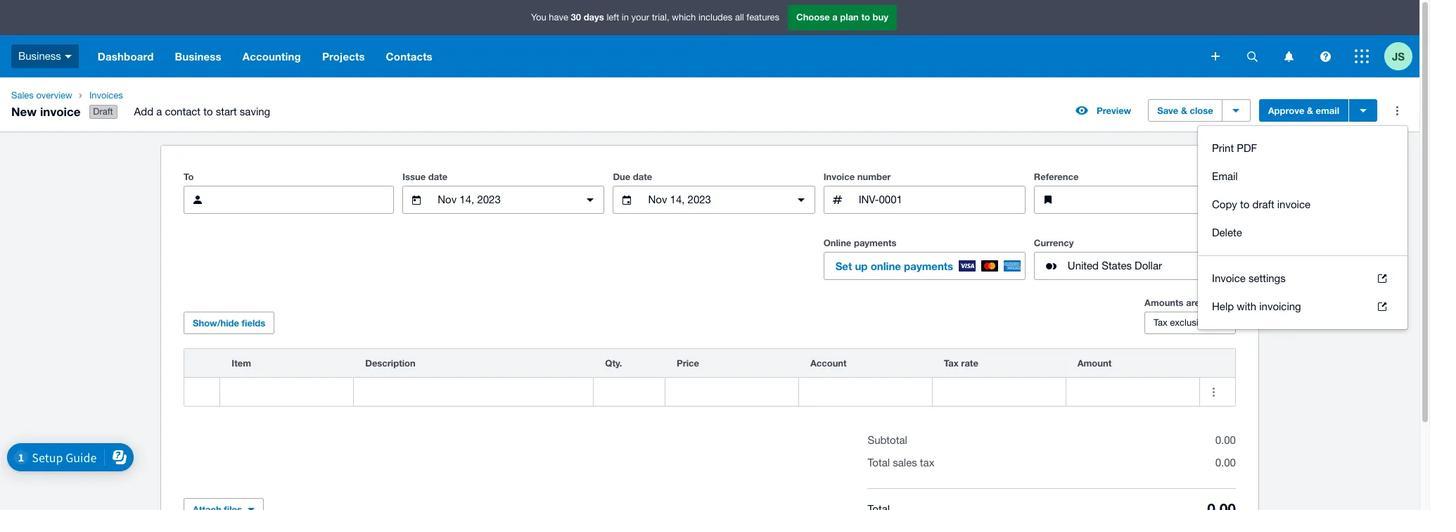 Task type: vqa. For each thing, say whether or not it's contained in the screenshot.
Start creating quotes Select New quote to outline estimated costs for your customers
no



Task type: describe. For each thing, give the bounding box(es) containing it.
more invoice options image
[[1383, 96, 1412, 125]]

delete
[[1212, 227, 1243, 239]]

features
[[747, 12, 780, 23]]

To text field
[[217, 187, 393, 213]]

invoices link
[[84, 89, 282, 103]]

draft
[[1253, 199, 1275, 210]]

group containing print pdf
[[1198, 126, 1408, 329]]

buy
[[873, 11, 889, 23]]

pdf
[[1237, 142, 1258, 154]]

contact element
[[184, 186, 394, 214]]

to
[[184, 171, 194, 182]]

trial,
[[652, 12, 670, 23]]

Description text field
[[354, 379, 593, 405]]

have
[[549, 12, 569, 23]]

show/hide
[[193, 317, 239, 329]]

0 horizontal spatial payments
[[854, 237, 897, 248]]

approve & email
[[1269, 105, 1340, 116]]

help with invoicing link
[[1198, 293, 1408, 321]]

date for issue date
[[428, 171, 448, 182]]

left
[[607, 12, 619, 23]]

invoice for invoice number
[[824, 171, 855, 182]]

tax for tax rate
[[944, 358, 959, 369]]

tax exclusive button
[[1145, 312, 1236, 334]]

item
[[232, 358, 251, 369]]

online
[[824, 237, 852, 248]]

approve
[[1269, 105, 1305, 116]]

0.00 for subtotal
[[1216, 434, 1236, 446]]

invoice number
[[824, 171, 891, 182]]

due
[[613, 171, 631, 182]]

you
[[531, 12, 547, 23]]

0 vertical spatial invoice
[[40, 104, 81, 119]]

plan
[[840, 11, 859, 23]]

preview button
[[1068, 99, 1140, 122]]

overview
[[36, 90, 72, 101]]

all
[[735, 12, 744, 23]]

0.00 for total sales tax
[[1216, 457, 1236, 469]]

tax rate
[[944, 358, 979, 369]]

fields
[[242, 317, 265, 329]]

help with invoicing
[[1212, 301, 1302, 313]]

js
[[1393, 50, 1405, 62]]

list box containing invoice settings
[[1198, 256, 1408, 329]]

united states dollar button
[[1034, 252, 1236, 280]]

dollar
[[1135, 260, 1163, 272]]

currency united states dollar
[[1034, 237, 1163, 272]]

business inside popup button
[[18, 50, 61, 62]]

settings
[[1249, 272, 1286, 284]]

dashboard link
[[87, 35, 164, 77]]

issue
[[403, 171, 426, 182]]

set up online payments button
[[824, 252, 1026, 280]]

business button
[[0, 35, 87, 77]]

email button
[[1198, 163, 1408, 191]]

choose a plan to buy
[[797, 11, 889, 23]]

saving
[[240, 106, 270, 118]]

print
[[1212, 142, 1234, 154]]

print pdf
[[1212, 142, 1258, 154]]

amount
[[1078, 358, 1112, 369]]

sales
[[11, 90, 34, 101]]

days
[[584, 11, 604, 23]]

Due date text field
[[647, 187, 782, 213]]

invoicing
[[1260, 301, 1302, 313]]

business button
[[164, 35, 232, 77]]

amounts
[[1145, 297, 1184, 308]]

& for email
[[1308, 105, 1314, 116]]

up
[[855, 260, 868, 272]]

tax exclusive
[[1154, 317, 1208, 328]]

rate
[[961, 358, 979, 369]]

new invoice
[[11, 104, 81, 119]]

you have 30 days left in your trial, which includes all features
[[531, 11, 780, 23]]

invoice settings
[[1212, 272, 1286, 284]]

svg image inside business popup button
[[65, 55, 72, 58]]

invoice number element
[[824, 186, 1026, 214]]

reference
[[1034, 171, 1079, 182]]

copy
[[1212, 199, 1238, 210]]

add
[[134, 106, 153, 118]]

more line item options element
[[1200, 349, 1236, 377]]

number
[[858, 171, 891, 182]]

due date
[[613, 171, 653, 182]]

save
[[1158, 105, 1179, 116]]

js button
[[1385, 35, 1420, 77]]

1 horizontal spatial svg image
[[1247, 51, 1258, 62]]

approve & email button
[[1259, 99, 1349, 122]]

online
[[871, 260, 901, 272]]

Price field
[[666, 379, 799, 405]]



Task type: locate. For each thing, give the bounding box(es) containing it.
0 vertical spatial payments
[[854, 237, 897, 248]]

0 vertical spatial a
[[833, 11, 838, 23]]

svg image left js at the top
[[1355, 49, 1369, 63]]

to inside banner
[[862, 11, 870, 23]]

to
[[862, 11, 870, 23], [203, 106, 213, 118], [1241, 199, 1250, 210]]

2 horizontal spatial to
[[1241, 199, 1250, 210]]

0 horizontal spatial &
[[1181, 105, 1188, 116]]

currency
[[1034, 237, 1074, 248]]

price
[[677, 358, 699, 369]]

states
[[1102, 260, 1132, 272]]

Invoice number text field
[[858, 187, 1025, 213]]

a for contact
[[156, 106, 162, 118]]

1 horizontal spatial svg image
[[1320, 51, 1331, 62]]

1 vertical spatial to
[[203, 106, 213, 118]]

1 & from the left
[[1181, 105, 1188, 116]]

date for due date
[[633, 171, 653, 182]]

date
[[428, 171, 448, 182], [633, 171, 653, 182]]

sales overview
[[11, 90, 72, 101]]

tax inside invoice line item list element
[[944, 358, 959, 369]]

None field
[[221, 378, 353, 406]]

contacts
[[386, 50, 433, 63]]

invoice
[[40, 104, 81, 119], [1278, 199, 1311, 210]]

1 horizontal spatial payments
[[904, 260, 954, 272]]

& for close
[[1181, 105, 1188, 116]]

2 horizontal spatial svg image
[[1355, 49, 1369, 63]]

new
[[11, 104, 37, 119]]

0 horizontal spatial invoice
[[40, 104, 81, 119]]

are
[[1187, 297, 1200, 308]]

a right add
[[156, 106, 162, 118]]

Reference text field
[[1068, 187, 1236, 213]]

1 horizontal spatial &
[[1308, 105, 1314, 116]]

sales overview link
[[6, 89, 78, 103]]

in
[[622, 12, 629, 23]]

invoice settings link
[[1198, 265, 1408, 293]]

1 horizontal spatial date
[[633, 171, 653, 182]]

with
[[1237, 301, 1257, 313]]

invoice down email button
[[1278, 199, 1311, 210]]

tax for tax exclusive
[[1154, 317, 1168, 328]]

save & close button
[[1149, 99, 1223, 122]]

invoice inside button
[[1278, 199, 1311, 210]]

svg image
[[1247, 51, 1258, 62], [1285, 51, 1294, 62], [65, 55, 72, 58]]

start
[[216, 106, 237, 118]]

to for plan
[[862, 11, 870, 23]]

projects
[[322, 50, 365, 63]]

date right due
[[633, 171, 653, 182]]

choose
[[797, 11, 830, 23]]

total sales tax
[[868, 457, 935, 469]]

business inside dropdown button
[[175, 50, 221, 63]]

tax left rate on the right bottom of page
[[944, 358, 959, 369]]

a for plan
[[833, 11, 838, 23]]

sales
[[893, 457, 917, 469]]

set
[[836, 260, 852, 272]]

2 & from the left
[[1308, 105, 1314, 116]]

preview
[[1097, 105, 1132, 116]]

0 vertical spatial to
[[862, 11, 870, 23]]

close
[[1190, 105, 1214, 116]]

invoice inside group
[[1212, 272, 1246, 284]]

subtotal
[[868, 434, 908, 446]]

1 vertical spatial payments
[[904, 260, 954, 272]]

1 horizontal spatial to
[[862, 11, 870, 23]]

account
[[811, 358, 847, 369]]

to inside button
[[1241, 199, 1250, 210]]

svg image up close
[[1212, 52, 1220, 61]]

invoices
[[89, 90, 123, 101]]

1 date from the left
[[428, 171, 448, 182]]

amounts are
[[1145, 297, 1200, 308]]

1 list box from the top
[[1198, 126, 1408, 256]]

includes
[[699, 12, 733, 23]]

show/hide fields
[[193, 317, 265, 329]]

to left draft
[[1241, 199, 1250, 210]]

invoice for invoice settings
[[1212, 272, 1246, 284]]

1 horizontal spatial invoice
[[1278, 199, 1311, 210]]

0 horizontal spatial a
[[156, 106, 162, 118]]

banner containing js
[[0, 0, 1420, 77]]

business up invoices link
[[175, 50, 221, 63]]

2 list box from the top
[[1198, 256, 1408, 329]]

& left email
[[1308, 105, 1314, 116]]

invoice left number
[[824, 171, 855, 182]]

qty.
[[605, 358, 622, 369]]

description
[[365, 358, 416, 369]]

contact
[[165, 106, 201, 118]]

navigation containing dashboard
[[87, 35, 1202, 77]]

2 0.00 from the top
[[1216, 457, 1236, 469]]

2 vertical spatial to
[[1241, 199, 1250, 210]]

1 horizontal spatial invoice
[[1212, 272, 1246, 284]]

& right save
[[1181, 105, 1188, 116]]

print pdf button
[[1198, 134, 1408, 163]]

email
[[1316, 105, 1340, 116]]

payments up online
[[854, 237, 897, 248]]

invoice up help
[[1212, 272, 1246, 284]]

Amount field
[[1067, 379, 1199, 405]]

dashboard
[[98, 50, 154, 63]]

0.00
[[1216, 434, 1236, 446], [1216, 457, 1236, 469]]

0 vertical spatial 0.00
[[1216, 434, 1236, 446]]

group
[[1198, 126, 1408, 329]]

navigation
[[87, 35, 1202, 77]]

to for contact
[[203, 106, 213, 118]]

0 horizontal spatial invoice
[[824, 171, 855, 182]]

1 horizontal spatial tax
[[1154, 317, 1168, 328]]

business
[[18, 50, 61, 62], [175, 50, 221, 63]]

list box containing print pdf
[[1198, 126, 1408, 256]]

more line item options image
[[1200, 378, 1228, 406]]

accounting button
[[232, 35, 312, 77]]

1 vertical spatial 0.00
[[1216, 457, 1236, 469]]

business up sales overview
[[18, 50, 61, 62]]

tax
[[1154, 317, 1168, 328], [944, 358, 959, 369]]

1 horizontal spatial a
[[833, 11, 838, 23]]

Inventory item text field
[[221, 379, 353, 405]]

show/hide fields button
[[184, 312, 275, 334]]

tax
[[920, 457, 935, 469]]

2 date from the left
[[633, 171, 653, 182]]

to left buy
[[862, 11, 870, 23]]

total
[[868, 457, 890, 469]]

0 horizontal spatial tax
[[944, 358, 959, 369]]

your
[[632, 12, 650, 23]]

save & close
[[1158, 105, 1214, 116]]

tax inside popup button
[[1154, 317, 1168, 328]]

&
[[1181, 105, 1188, 116], [1308, 105, 1314, 116]]

invoice line item list element
[[184, 348, 1236, 407]]

0 horizontal spatial business
[[18, 50, 61, 62]]

exclusive
[[1170, 317, 1208, 328]]

payments
[[854, 237, 897, 248], [904, 260, 954, 272]]

date right issue
[[428, 171, 448, 182]]

more date options image
[[787, 186, 815, 214]]

1 vertical spatial tax
[[944, 358, 959, 369]]

a left plan
[[833, 11, 838, 23]]

payments inside popup button
[[904, 260, 954, 272]]

Quantity field
[[594, 379, 665, 405]]

1 vertical spatial a
[[156, 106, 162, 118]]

0 horizontal spatial svg image
[[1212, 52, 1220, 61]]

delete button
[[1198, 219, 1408, 247]]

2 horizontal spatial svg image
[[1285, 51, 1294, 62]]

contacts button
[[375, 35, 443, 77]]

svg image
[[1355, 49, 1369, 63], [1320, 51, 1331, 62], [1212, 52, 1220, 61]]

which
[[672, 12, 696, 23]]

a
[[833, 11, 838, 23], [156, 106, 162, 118]]

draft
[[93, 106, 113, 117]]

0 horizontal spatial date
[[428, 171, 448, 182]]

0 horizontal spatial to
[[203, 106, 213, 118]]

united
[[1068, 260, 1099, 272]]

more date options image
[[577, 186, 605, 214]]

issue date
[[403, 171, 448, 182]]

svg image up email
[[1320, 51, 1331, 62]]

set up online payments
[[836, 260, 954, 272]]

banner
[[0, 0, 1420, 77]]

list box
[[1198, 126, 1408, 256], [1198, 256, 1408, 329]]

0 vertical spatial invoice
[[824, 171, 855, 182]]

tax down amounts
[[1154, 317, 1168, 328]]

30
[[571, 11, 581, 23]]

to left "start"
[[203, 106, 213, 118]]

copy to draft invoice button
[[1198, 191, 1408, 219]]

0 vertical spatial tax
[[1154, 317, 1168, 328]]

1 vertical spatial invoice
[[1278, 199, 1311, 210]]

add a contact to start saving
[[134, 106, 270, 118]]

1 horizontal spatial business
[[175, 50, 221, 63]]

1 0.00 from the top
[[1216, 434, 1236, 446]]

payments right online
[[904, 260, 954, 272]]

0 horizontal spatial svg image
[[65, 55, 72, 58]]

invoice down overview
[[40, 104, 81, 119]]

Issue date text field
[[436, 187, 571, 213]]

1 vertical spatial invoice
[[1212, 272, 1246, 284]]



